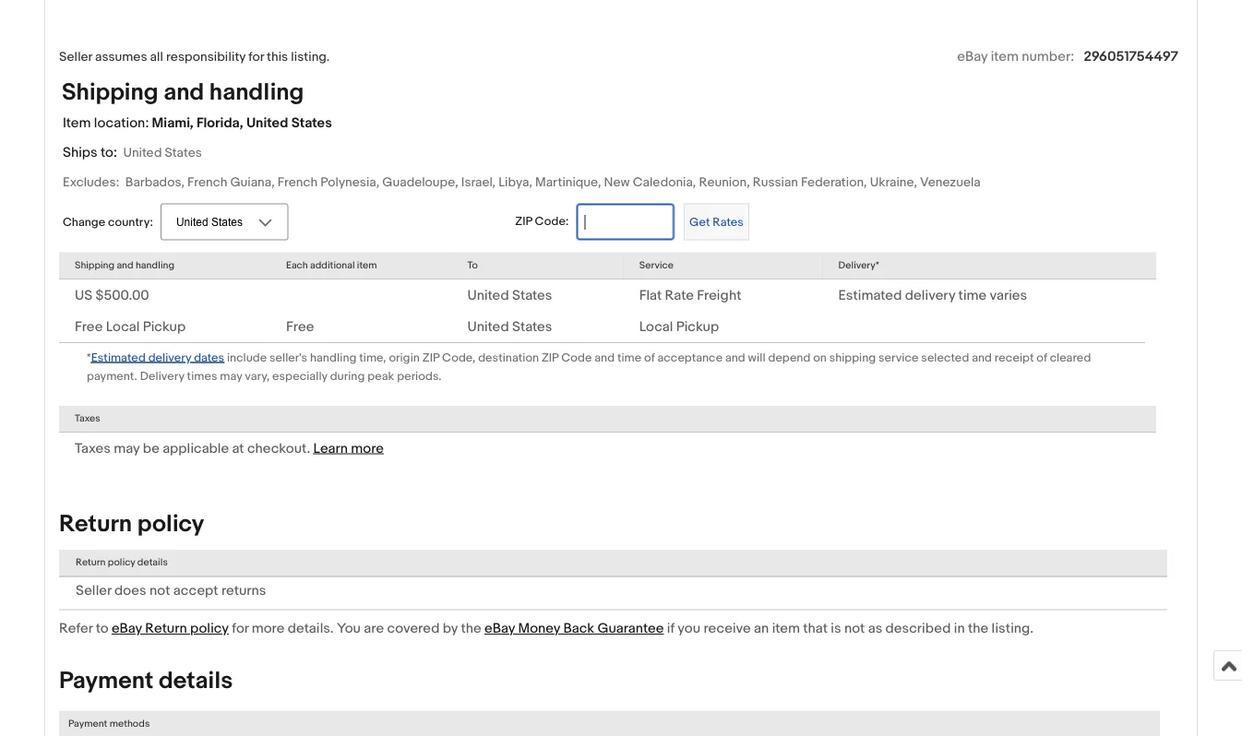 Task type: vqa. For each thing, say whether or not it's contained in the screenshot.
handling in "include seller's handling time, origin ZIP Code, destination ZIP Code and time of acceptance and will depend on shipping service selected and receipt of cleared payment. Delivery times may vary, especially during peak periods."
yes



Task type: describe. For each thing, give the bounding box(es) containing it.
and left will at the top of the page
[[726, 351, 746, 365]]

us $500.00
[[75, 287, 149, 304]]

methods
[[110, 719, 150, 731]]

if
[[667, 621, 675, 638]]

refer
[[59, 621, 93, 638]]

at
[[232, 441, 244, 458]]

1 vertical spatial for
[[232, 621, 249, 638]]

as
[[868, 621, 883, 638]]

get rates
[[690, 215, 744, 230]]

learn more link
[[313, 441, 384, 458]]

florida,
[[197, 115, 243, 132]]

times
[[187, 370, 217, 384]]

2 united states from the top
[[468, 319, 552, 335]]

get
[[690, 215, 710, 230]]

get rates button
[[684, 204, 749, 241]]

include seller's handling time, origin zip code, destination zip code and time of acceptance and will depend on shipping service selected and receipt of cleared payment. delivery times may vary, especially during peak periods.
[[87, 351, 1091, 384]]

change country:
[[63, 216, 153, 230]]

2 the from the left
[[968, 621, 989, 638]]

federation,
[[801, 175, 867, 191]]

and up $500.00
[[117, 260, 133, 272]]

2 french from the left
[[278, 175, 318, 191]]

acceptance
[[658, 351, 723, 365]]

payment for payment methods
[[68, 719, 107, 731]]

receive
[[704, 621, 751, 638]]

israel,
[[461, 175, 496, 191]]

time inside include seller's handling time, origin zip code, destination zip code and time of acceptance and will depend on shipping service selected and receipt of cleared payment. delivery times may vary, especially during peak periods.
[[617, 351, 642, 365]]

united up destination
[[468, 319, 509, 335]]

libya,
[[499, 175, 533, 191]]

1 vertical spatial estimated
[[91, 351, 146, 365]]

described
[[886, 621, 951, 638]]

handling inside include seller's handling time, origin zip code, destination zip code and time of acceptance and will depend on shipping service selected and receipt of cleared payment. delivery times may vary, especially during peak periods.
[[310, 351, 357, 365]]

1 horizontal spatial zip
[[515, 215, 532, 229]]

1 vertical spatial details
[[159, 668, 233, 697]]

payment details
[[59, 668, 233, 697]]

1 horizontal spatial item
[[772, 621, 800, 638]]

each additional item
[[286, 260, 377, 272]]

taxes may be applicable at checkout. learn more
[[75, 441, 384, 458]]

excludes:
[[63, 175, 119, 191]]

ZIP Code: text field
[[576, 204, 675, 241]]

are
[[364, 621, 384, 638]]

return policy details
[[76, 558, 168, 570]]

flat rate freight
[[639, 287, 742, 304]]

free local pickup
[[75, 319, 186, 335]]

origin
[[389, 351, 420, 365]]

0 horizontal spatial ebay
[[112, 621, 142, 638]]

ebay item number: 296051754497
[[957, 49, 1179, 65]]

time,
[[359, 351, 386, 365]]

money
[[518, 621, 560, 638]]

miami,
[[152, 115, 194, 132]]

during
[[330, 370, 365, 384]]

polynesia,
[[320, 175, 380, 191]]

1 united states from the top
[[468, 287, 552, 304]]

service
[[879, 351, 919, 365]]

payment.
[[87, 370, 137, 384]]

to:
[[101, 145, 117, 161]]

return for return policy details
[[76, 558, 106, 570]]

0 horizontal spatial not
[[150, 583, 170, 600]]

local pickup
[[639, 319, 719, 335]]

seller's
[[270, 351, 307, 365]]

1 vertical spatial handling
[[136, 260, 174, 272]]

number:
[[1022, 49, 1075, 65]]

barbados,
[[125, 175, 185, 191]]

0 vertical spatial listing.
[[291, 50, 330, 65]]

assumes
[[95, 50, 147, 65]]

especially
[[272, 370, 328, 384]]

united inside ships to: united states
[[123, 146, 162, 161]]

accept
[[173, 583, 218, 600]]

depend
[[769, 351, 811, 365]]

dates
[[194, 351, 224, 365]]

ships to: united states
[[63, 145, 202, 161]]

new
[[604, 175, 630, 191]]

varies
[[990, 287, 1028, 304]]

1 vertical spatial shipping
[[75, 260, 114, 272]]

0 horizontal spatial item
[[357, 260, 377, 272]]

you
[[678, 621, 701, 638]]

1 vertical spatial not
[[845, 621, 865, 638]]

russian
[[753, 175, 798, 191]]

0 vertical spatial for
[[248, 50, 264, 65]]

each
[[286, 260, 308, 272]]

will
[[748, 351, 766, 365]]

0 vertical spatial shipping
[[62, 79, 158, 107]]

item location: miami, florida, united states
[[63, 115, 332, 132]]

2 horizontal spatial zip
[[542, 351, 559, 365]]

peak
[[368, 370, 394, 384]]

return for return policy
[[59, 511, 132, 539]]

taxes for taxes
[[75, 413, 100, 425]]

2 horizontal spatial ebay
[[957, 49, 988, 65]]

1 local from the left
[[106, 319, 140, 335]]

may inside include seller's handling time, origin zip code, destination zip code and time of acceptance and will depend on shipping service selected and receipt of cleared payment. delivery times may vary, especially during peak periods.
[[220, 370, 242, 384]]

checkout.
[[247, 441, 310, 458]]

code
[[561, 351, 592, 365]]

by
[[443, 621, 458, 638]]

0 vertical spatial item
[[991, 49, 1019, 65]]

periods.
[[397, 370, 442, 384]]

0 horizontal spatial delivery
[[148, 351, 191, 365]]

seller does not accept returns
[[76, 583, 266, 600]]

be
[[143, 441, 160, 458]]

free for free local pickup
[[75, 319, 103, 335]]

does
[[114, 583, 146, 600]]

estimated delivery dates link
[[91, 349, 224, 366]]

guiana,
[[230, 175, 275, 191]]

and right "code"
[[595, 351, 615, 365]]

2 pickup from the left
[[676, 319, 719, 335]]

applicable
[[163, 441, 229, 458]]

2 local from the left
[[639, 319, 673, 335]]

2 of from the left
[[1037, 351, 1048, 365]]

flat
[[639, 287, 662, 304]]

selected
[[922, 351, 970, 365]]

excludes: barbados, french guiana, french polynesia, guadeloupe, israel, libya, martinique, new caledonia, reunion, russian federation, ukraine, venezuela
[[63, 175, 981, 191]]

change
[[63, 216, 105, 230]]

vary,
[[245, 370, 270, 384]]



Task type: locate. For each thing, give the bounding box(es) containing it.
0 horizontal spatial more
[[252, 621, 285, 638]]

ebay right to
[[112, 621, 142, 638]]

1 horizontal spatial local
[[639, 319, 673, 335]]

handling up $500.00
[[136, 260, 174, 272]]

responsibility
[[166, 50, 246, 65]]

ebay return policy link
[[112, 621, 229, 638]]

0 horizontal spatial of
[[644, 351, 655, 365]]

may down include
[[220, 370, 242, 384]]

1 vertical spatial policy
[[108, 558, 135, 570]]

policy up return policy details
[[137, 511, 204, 539]]

and left "receipt"
[[972, 351, 992, 365]]

that
[[803, 621, 828, 638]]

policy for return policy
[[137, 511, 204, 539]]

1 taxes from the top
[[75, 413, 100, 425]]

return down return policy
[[76, 558, 106, 570]]

returns
[[221, 583, 266, 600]]

0 horizontal spatial time
[[617, 351, 642, 365]]

united states
[[468, 287, 552, 304], [468, 319, 552, 335]]

local down $500.00
[[106, 319, 140, 335]]

estimated delivery time varies
[[839, 287, 1028, 304]]

an
[[754, 621, 769, 638]]

0 horizontal spatial the
[[461, 621, 482, 638]]

$500.00
[[96, 287, 149, 304]]

ships
[[63, 145, 98, 161]]

0 horizontal spatial local
[[106, 319, 140, 335]]

may left be on the left of page
[[114, 441, 140, 458]]

0 vertical spatial handling
[[209, 79, 304, 107]]

1 vertical spatial shipping and handling
[[75, 260, 174, 272]]

ebay
[[957, 49, 988, 65], [112, 621, 142, 638], [485, 621, 515, 638]]

pickup up acceptance
[[676, 319, 719, 335]]

0 horizontal spatial zip
[[423, 351, 440, 365]]

1 horizontal spatial pickup
[[676, 319, 719, 335]]

zip code:
[[515, 215, 569, 229]]

on
[[813, 351, 827, 365]]

handling up during
[[310, 351, 357, 365]]

0 vertical spatial shipping and handling
[[62, 79, 304, 107]]

details
[[137, 558, 168, 570], [159, 668, 233, 697]]

details up seller does not accept returns on the bottom left of page
[[137, 558, 168, 570]]

1 vertical spatial delivery
[[148, 351, 191, 365]]

ukraine,
[[870, 175, 917, 191]]

is
[[831, 621, 842, 638]]

handling
[[209, 79, 304, 107], [136, 260, 174, 272], [310, 351, 357, 365]]

return
[[59, 511, 132, 539], [76, 558, 106, 570], [145, 621, 187, 638]]

may
[[220, 370, 242, 384], [114, 441, 140, 458]]

1 horizontal spatial handling
[[209, 79, 304, 107]]

and
[[164, 79, 204, 107], [117, 260, 133, 272], [595, 351, 615, 365], [726, 351, 746, 365], [972, 351, 992, 365]]

time left varies
[[959, 287, 987, 304]]

the right the by
[[461, 621, 482, 638]]

0 horizontal spatial may
[[114, 441, 140, 458]]

0 vertical spatial time
[[959, 287, 987, 304]]

more right the learn
[[351, 441, 384, 458]]

united states up destination
[[468, 319, 552, 335]]

1 vertical spatial may
[[114, 441, 140, 458]]

1 vertical spatial seller
[[76, 583, 111, 600]]

0 vertical spatial united states
[[468, 287, 552, 304]]

shipping and handling
[[62, 79, 304, 107], [75, 260, 174, 272]]

listing. right this
[[291, 50, 330, 65]]

the right in
[[968, 621, 989, 638]]

*
[[87, 351, 91, 365]]

1 horizontal spatial of
[[1037, 351, 1048, 365]]

delivery up selected
[[905, 287, 956, 304]]

1 vertical spatial taxes
[[75, 441, 111, 458]]

local
[[106, 319, 140, 335], [639, 319, 673, 335]]

delivery
[[140, 370, 184, 384]]

more
[[351, 441, 384, 458], [252, 621, 285, 638]]

payment up payment methods
[[59, 668, 153, 697]]

united states down to
[[468, 287, 552, 304]]

french right guiana,
[[278, 175, 318, 191]]

listing. right in
[[992, 621, 1034, 638]]

0 vertical spatial payment
[[59, 668, 153, 697]]

destination
[[478, 351, 539, 365]]

free up *
[[75, 319, 103, 335]]

1 vertical spatial time
[[617, 351, 642, 365]]

states
[[291, 115, 332, 132], [165, 146, 202, 161], [512, 287, 552, 304], [512, 319, 552, 335]]

french left guiana,
[[187, 175, 227, 191]]

united up barbados,
[[123, 146, 162, 161]]

seller for seller does not accept returns
[[76, 583, 111, 600]]

0 vertical spatial may
[[220, 370, 242, 384]]

united right florida, at the left top of the page
[[246, 115, 288, 132]]

zip up periods.
[[423, 351, 440, 365]]

1 horizontal spatial estimated
[[839, 287, 902, 304]]

not
[[150, 583, 170, 600], [845, 621, 865, 638]]

cleared
[[1050, 351, 1091, 365]]

policy down accept
[[190, 621, 229, 638]]

0 horizontal spatial estimated
[[91, 351, 146, 365]]

0 vertical spatial return
[[59, 511, 132, 539]]

details down "ebay return policy" link
[[159, 668, 233, 697]]

time
[[959, 287, 987, 304], [617, 351, 642, 365]]

seller left assumes
[[59, 50, 92, 65]]

us
[[75, 287, 92, 304]]

0 horizontal spatial french
[[187, 175, 227, 191]]

1 horizontal spatial delivery
[[905, 287, 956, 304]]

receipt
[[995, 351, 1034, 365]]

shipping up us
[[75, 260, 114, 272]]

0 vertical spatial policy
[[137, 511, 204, 539]]

2 taxes from the top
[[75, 441, 111, 458]]

covered
[[387, 621, 440, 638]]

all
[[150, 50, 163, 65]]

of right "receipt"
[[1037, 351, 1048, 365]]

0 horizontal spatial listing.
[[291, 50, 330, 65]]

more left details.
[[252, 621, 285, 638]]

2 horizontal spatial item
[[991, 49, 1019, 65]]

1 horizontal spatial ebay
[[485, 621, 515, 638]]

handling down this
[[209, 79, 304, 107]]

return up return policy details
[[59, 511, 132, 539]]

1 vertical spatial return
[[76, 558, 106, 570]]

* estimated delivery dates
[[87, 351, 224, 365]]

taxes for taxes may be applicable at checkout. learn more
[[75, 441, 111, 458]]

item left number:
[[991, 49, 1019, 65]]

1 horizontal spatial time
[[959, 287, 987, 304]]

return policy
[[59, 511, 204, 539]]

for down returns
[[232, 621, 249, 638]]

2 free from the left
[[286, 319, 314, 335]]

2 vertical spatial handling
[[310, 351, 357, 365]]

additional
[[310, 260, 355, 272]]

in
[[954, 621, 965, 638]]

1 vertical spatial payment
[[68, 719, 107, 731]]

shipping
[[830, 351, 876, 365]]

1 horizontal spatial may
[[220, 370, 242, 384]]

payment left methods
[[68, 719, 107, 731]]

free up seller's
[[286, 319, 314, 335]]

0 vertical spatial details
[[137, 558, 168, 570]]

reunion,
[[699, 175, 750, 191]]

rate
[[665, 287, 694, 304]]

local down flat
[[639, 319, 673, 335]]

to
[[96, 621, 108, 638]]

and up miami,
[[164, 79, 204, 107]]

ebay money back guarantee link
[[485, 621, 664, 638]]

0 horizontal spatial pickup
[[143, 319, 186, 335]]

0 vertical spatial estimated
[[839, 287, 902, 304]]

taxes down payment.
[[75, 413, 100, 425]]

seller left the does
[[76, 583, 111, 600]]

estimated
[[839, 287, 902, 304], [91, 351, 146, 365]]

service
[[639, 260, 674, 272]]

back
[[563, 621, 595, 638]]

payment methods
[[68, 719, 150, 731]]

0 vertical spatial seller
[[59, 50, 92, 65]]

pickup up estimated delivery dates link
[[143, 319, 186, 335]]

0 horizontal spatial free
[[75, 319, 103, 335]]

taxes left be on the left of page
[[75, 441, 111, 458]]

venezuela
[[920, 175, 981, 191]]

shipping and handling up miami,
[[62, 79, 304, 107]]

1 pickup from the left
[[143, 319, 186, 335]]

payment
[[59, 668, 153, 697], [68, 719, 107, 731]]

to
[[468, 260, 478, 272]]

policy up the does
[[108, 558, 135, 570]]

not right the does
[[150, 583, 170, 600]]

1 horizontal spatial the
[[968, 621, 989, 638]]

item right additional
[[357, 260, 377, 272]]

0 vertical spatial delivery
[[905, 287, 956, 304]]

seller assumes all responsibility for this listing.
[[59, 50, 330, 65]]

the
[[461, 621, 482, 638], [968, 621, 989, 638]]

zip left "code"
[[542, 351, 559, 365]]

1 french from the left
[[187, 175, 227, 191]]

2 vertical spatial return
[[145, 621, 187, 638]]

1 vertical spatial more
[[252, 621, 285, 638]]

2 vertical spatial item
[[772, 621, 800, 638]]

guadeloupe,
[[382, 175, 458, 191]]

for left this
[[248, 50, 264, 65]]

return down seller does not accept returns on the bottom left of page
[[145, 621, 187, 638]]

zip
[[515, 215, 532, 229], [423, 351, 440, 365], [542, 351, 559, 365]]

time right "code"
[[617, 351, 642, 365]]

0 vertical spatial taxes
[[75, 413, 100, 425]]

ebay left money at the bottom
[[485, 621, 515, 638]]

estimated down delivery*
[[839, 287, 902, 304]]

2 horizontal spatial handling
[[310, 351, 357, 365]]

shipping up location:
[[62, 79, 158, 107]]

you
[[337, 621, 361, 638]]

1 of from the left
[[644, 351, 655, 365]]

united down to
[[468, 287, 509, 304]]

not right is
[[845, 621, 865, 638]]

states inside ships to: united states
[[165, 146, 202, 161]]

include
[[227, 351, 267, 365]]

freight
[[697, 287, 742, 304]]

1 vertical spatial item
[[357, 260, 377, 272]]

1 horizontal spatial more
[[351, 441, 384, 458]]

taxes
[[75, 413, 100, 425], [75, 441, 111, 458]]

free for free
[[286, 319, 314, 335]]

item
[[63, 115, 91, 132]]

1 horizontal spatial not
[[845, 621, 865, 638]]

country:
[[108, 216, 153, 230]]

1 horizontal spatial listing.
[[992, 621, 1034, 638]]

caledonia,
[[633, 175, 696, 191]]

delivery up delivery
[[148, 351, 191, 365]]

estimated up payment.
[[91, 351, 146, 365]]

guarantee
[[598, 621, 664, 638]]

of left acceptance
[[644, 351, 655, 365]]

zip left code:
[[515, 215, 532, 229]]

1 vertical spatial listing.
[[992, 621, 1034, 638]]

0 horizontal spatial handling
[[136, 260, 174, 272]]

1 vertical spatial united states
[[468, 319, 552, 335]]

ebay left number:
[[957, 49, 988, 65]]

item right an
[[772, 621, 800, 638]]

rates
[[713, 215, 744, 230]]

1 the from the left
[[461, 621, 482, 638]]

1 horizontal spatial free
[[286, 319, 314, 335]]

1 horizontal spatial french
[[278, 175, 318, 191]]

location:
[[94, 115, 149, 132]]

policy for return policy details
[[108, 558, 135, 570]]

2 vertical spatial policy
[[190, 621, 229, 638]]

shipping and handling up $500.00
[[75, 260, 174, 272]]

1 free from the left
[[75, 319, 103, 335]]

0 vertical spatial not
[[150, 583, 170, 600]]

seller for seller assumes all responsibility for this listing.
[[59, 50, 92, 65]]

payment for payment details
[[59, 668, 153, 697]]

0 vertical spatial more
[[351, 441, 384, 458]]

296051754497
[[1084, 49, 1179, 65]]



